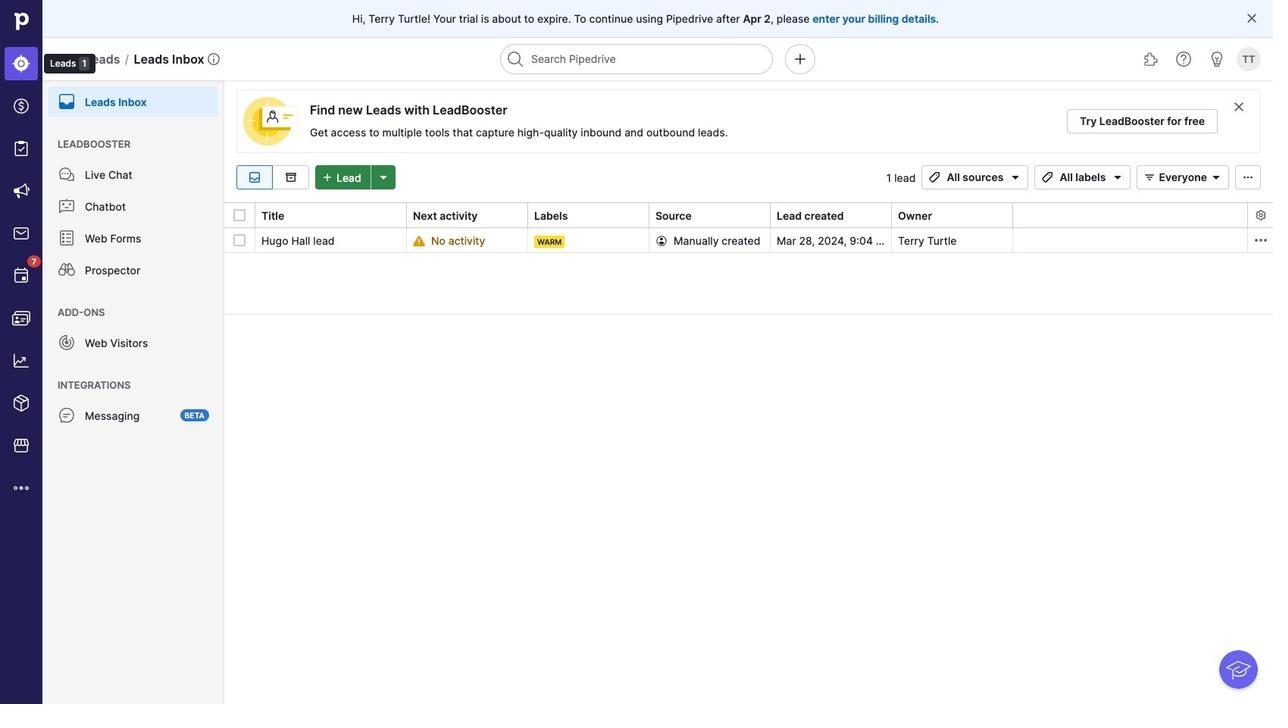 Task type: describe. For each thing, give the bounding box(es) containing it.
quick help image
[[1175, 50, 1193, 68]]

deals image
[[12, 97, 30, 115]]

projects image
[[12, 139, 30, 158]]

3 color undefined image from the top
[[58, 229, 76, 247]]

Search Pipedrive field
[[500, 44, 773, 74]]

5 color primary image from the left
[[1141, 171, 1159, 183]]

color warning image
[[413, 235, 425, 247]]

6 color primary image from the left
[[1208, 171, 1226, 183]]

insights image
[[12, 352, 30, 370]]

1 color undefined image from the top
[[58, 165, 76, 183]]

inbox image
[[246, 171, 264, 183]]

4 color undefined image from the top
[[58, 334, 76, 352]]

campaigns image
[[12, 182, 30, 200]]

4 color primary image from the left
[[1109, 171, 1127, 183]]

2 color primary image from the left
[[1007, 171, 1025, 183]]

more image
[[12, 479, 30, 497]]

menu toggle image
[[58, 50, 76, 68]]

marketplace image
[[12, 437, 30, 455]]

info image
[[207, 53, 220, 65]]

7 color primary image from the left
[[1239, 171, 1258, 183]]

add lead element
[[315, 165, 395, 190]]

add lead options image
[[374, 171, 392, 183]]



Task type: vqa. For each thing, say whether or not it's contained in the screenshot.
color primary icon to the right
no



Task type: locate. For each thing, give the bounding box(es) containing it.
knowledge center bot, also known as kc bot is an onboarding assistant that allows you to see the list of onboarding items in one place for quick and easy reference. this improves your in-app experience. image
[[1220, 651, 1258, 689]]

sales inbox image
[[12, 224, 30, 243]]

home image
[[10, 10, 33, 33]]

0 vertical spatial color secondary image
[[1233, 101, 1245, 113]]

row
[[224, 228, 1273, 255]]

5 color undefined image from the top
[[58, 406, 76, 424]]

color undefined image
[[58, 165, 76, 183], [58, 197, 76, 215], [58, 229, 76, 247], [58, 334, 76, 352], [58, 406, 76, 424]]

color secondary image
[[1252, 231, 1270, 249]]

menu
[[0, 0, 96, 704], [42, 80, 224, 704]]

grid
[[224, 202, 1273, 704]]

quick add image
[[791, 50, 810, 68]]

1 horizontal spatial color secondary image
[[1255, 209, 1267, 221]]

menu item
[[0, 42, 42, 85], [42, 80, 224, 117]]

color primary image
[[318, 171, 337, 183], [1007, 171, 1025, 183], [1039, 171, 1057, 183], [1109, 171, 1127, 183], [1141, 171, 1159, 183], [1208, 171, 1226, 183], [1239, 171, 1258, 183]]

0 horizontal spatial color secondary image
[[1233, 101, 1245, 113]]

2 color undefined image from the top
[[58, 197, 76, 215]]

1 color primary image from the left
[[318, 171, 337, 183]]

sales assistant image
[[1208, 50, 1226, 68]]

color secondary image
[[1233, 101, 1245, 113], [1255, 209, 1267, 221]]

color primary image
[[1246, 12, 1258, 24], [926, 171, 944, 183], [233, 209, 246, 221], [233, 234, 246, 246], [656, 235, 668, 247]]

products image
[[12, 394, 30, 412]]

1 vertical spatial color secondary image
[[1255, 209, 1267, 221]]

contacts image
[[12, 309, 30, 327]]

archive image
[[282, 171, 300, 183]]

color undefined image
[[58, 92, 76, 111], [58, 261, 76, 279], [12, 267, 30, 285]]

leads image
[[12, 55, 30, 73]]

3 color primary image from the left
[[1039, 171, 1057, 183]]



